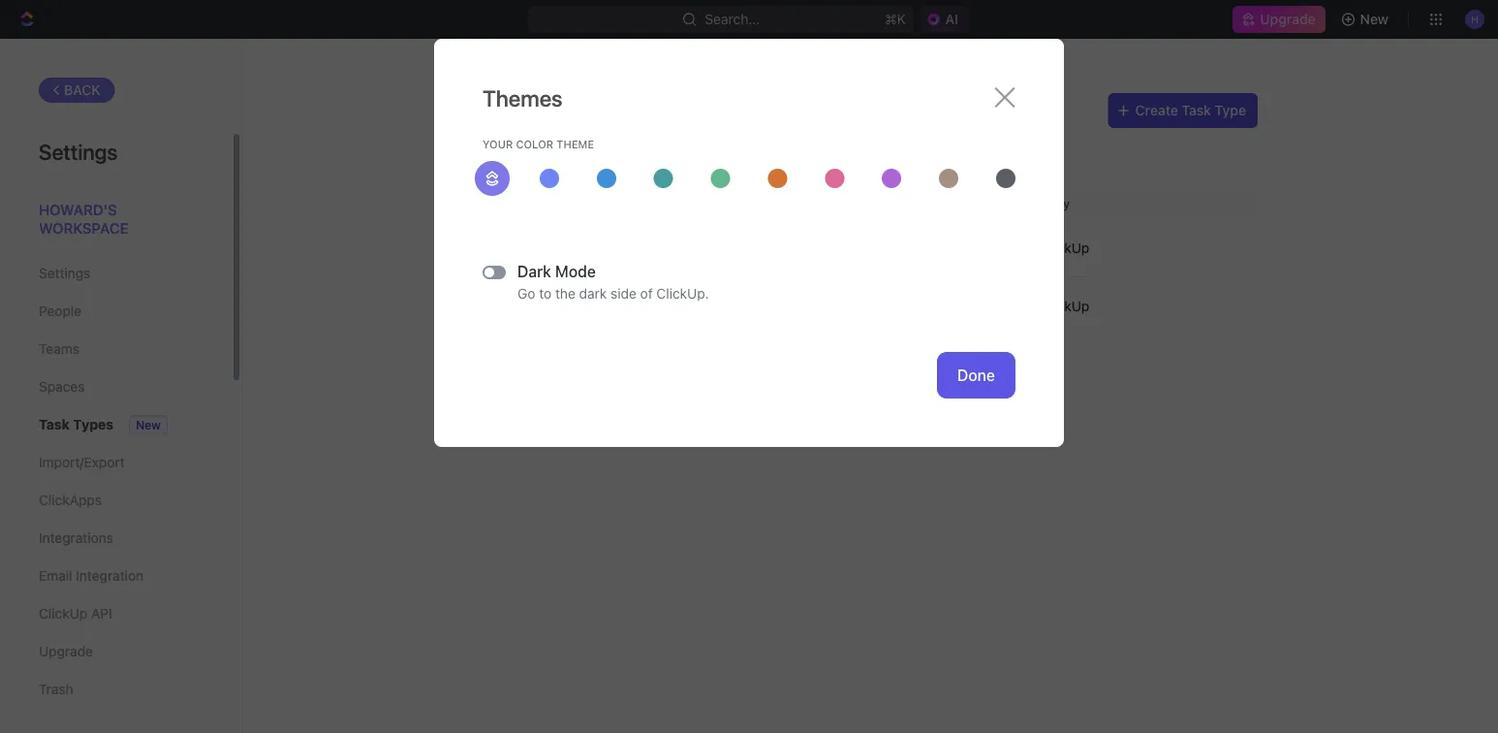 Task type: locate. For each thing, give the bounding box(es) containing it.
1 vertical spatial clickup.
[[657, 285, 709, 301]]

for
[[602, 134, 619, 150], [518, 154, 536, 170]]

0 horizontal spatial of
[[641, 285, 653, 301]]

workspace
[[39, 220, 128, 237]]

created by
[[1010, 197, 1070, 210]]

be
[[548, 134, 564, 150]]

type
[[1215, 102, 1247, 118]]

1 horizontal spatial types
[[536, 97, 599, 124]]

task left type
[[1182, 102, 1212, 118]]

1 horizontal spatial upgrade link
[[1234, 6, 1326, 33]]

in
[[680, 134, 691, 150]]

2 vertical spatial clickup
[[39, 606, 88, 621]]

customers,
[[648, 154, 720, 170]]

0 vertical spatial upgrade
[[1261, 11, 1316, 27]]

0 vertical spatial clickup.
[[695, 134, 747, 150]]

integration
[[76, 568, 144, 584]]

types up import/export
[[73, 416, 114, 432]]

1 vertical spatial to
[[539, 285, 552, 301]]

upgrade left new "button"
[[1261, 11, 1316, 27]]

settings up people
[[39, 265, 91, 281]]

1 horizontal spatial new
[[1361, 11, 1389, 27]]

1 horizontal spatial task
[[483, 97, 531, 124]]

create task type
[[1136, 102, 1247, 118]]

email
[[39, 568, 72, 584]]

0 vertical spatial task types
[[483, 97, 599, 124]]

name
[[494, 197, 526, 210]]

0 vertical spatial new
[[1361, 11, 1389, 27]]

0 vertical spatial settings
[[39, 139, 118, 164]]

clickup. right side
[[657, 285, 709, 301]]

types
[[536, 97, 599, 124], [73, 416, 114, 432]]

upgrade link
[[1234, 6, 1326, 33], [39, 635, 193, 668]]

your color theme
[[483, 138, 594, 150]]

0 vertical spatial upgrade link
[[1234, 6, 1326, 33]]

1 horizontal spatial of
[[930, 134, 943, 150]]

tasks can be used for anything in clickup. customize names and icons of tasks to use them for things like epics, customers, people, invoices, 1on1s.
[[483, 134, 1024, 170]]

spaces link
[[39, 370, 193, 403]]

2 horizontal spatial task
[[1182, 102, 1212, 118]]

tasks left use
[[946, 134, 982, 150]]

0 horizontal spatial types
[[73, 416, 114, 432]]

clickapps
[[39, 492, 102, 508]]

task up your
[[483, 97, 531, 124]]

1 horizontal spatial tasks
[[946, 134, 982, 150]]

like
[[582, 154, 603, 170]]

of right icons
[[930, 134, 943, 150]]

0 vertical spatial to
[[985, 134, 998, 150]]

for up epics, at top left
[[602, 134, 619, 150]]

import/export
[[39, 454, 125, 470]]

0 vertical spatial clickup
[[1041, 239, 1090, 255]]

tasks
[[483, 134, 518, 150], [946, 134, 982, 150]]

tasks up them
[[483, 134, 518, 150]]

to right the go
[[539, 285, 552, 301]]

of inside tasks can be used for anything in clickup. customize names and icons of tasks to use them for things like epics, customers, people, invoices, 1on1s.
[[930, 134, 943, 150]]

2 tasks from the left
[[946, 134, 982, 150]]

0 horizontal spatial upgrade link
[[39, 635, 193, 668]]

names
[[821, 134, 862, 150]]

dark
[[518, 262, 552, 281]]

mode
[[556, 262, 596, 281]]

import/export link
[[39, 446, 193, 479]]

0 horizontal spatial new
[[136, 418, 161, 432]]

1 horizontal spatial for
[[602, 134, 619, 150]]

and
[[866, 134, 889, 150]]

0 horizontal spatial to
[[539, 285, 552, 301]]

theme
[[557, 138, 594, 150]]

1 horizontal spatial upgrade
[[1261, 11, 1316, 27]]

task inside button
[[1182, 102, 1212, 118]]

task down 'spaces'
[[39, 416, 70, 432]]

upgrade link down clickup api link
[[39, 635, 193, 668]]

2 settings from the top
[[39, 265, 91, 281]]

epics,
[[606, 154, 644, 170]]

api
[[91, 606, 112, 621]]

1 vertical spatial types
[[73, 416, 114, 432]]

teams link
[[39, 333, 193, 366]]

0 horizontal spatial upgrade
[[39, 643, 93, 659]]

email integration
[[39, 568, 144, 584]]

to left use
[[985, 134, 998, 150]]

task types
[[483, 97, 599, 124], [39, 416, 114, 432]]

clickup
[[1041, 239, 1090, 255], [1041, 298, 1090, 314], [39, 606, 88, 621]]

0 horizontal spatial tasks
[[483, 134, 518, 150]]

clickup api
[[39, 606, 112, 621]]

to
[[985, 134, 998, 150], [539, 285, 552, 301]]

task types up import/export
[[39, 416, 114, 432]]

0 horizontal spatial task types
[[39, 416, 114, 432]]

upgrade link left new "button"
[[1234, 6, 1326, 33]]

1 vertical spatial task types
[[39, 416, 114, 432]]

teams
[[39, 341, 79, 357]]

your
[[483, 138, 513, 150]]

milestone
[[526, 298, 588, 314]]

clickup.
[[695, 134, 747, 150], [657, 285, 709, 301]]

back link
[[39, 78, 115, 103]]

upgrade
[[1261, 11, 1316, 27], [39, 643, 93, 659]]

of right side
[[641, 285, 653, 301]]

task types up can
[[483, 97, 599, 124]]

settings up howard's at the left top of the page
[[39, 139, 118, 164]]

new
[[1361, 11, 1389, 27], [136, 418, 161, 432]]

things
[[539, 154, 578, 170]]

0 vertical spatial of
[[930, 134, 943, 150]]

done
[[958, 366, 996, 384]]

1 vertical spatial upgrade
[[39, 643, 93, 659]]

themes
[[483, 85, 563, 112]]

0 vertical spatial for
[[602, 134, 619, 150]]

clickup. inside 'themes' dialog
[[657, 285, 709, 301]]

settings element
[[0, 39, 242, 733]]

settings
[[39, 139, 118, 164], [39, 265, 91, 281]]

for down color
[[518, 154, 536, 170]]

types up the be
[[536, 97, 599, 124]]

upgrade down the clickup api
[[39, 643, 93, 659]]

task
[[483, 97, 531, 124], [1182, 102, 1212, 118], [39, 416, 70, 432]]

0 vertical spatial types
[[536, 97, 599, 124]]

0 horizontal spatial for
[[518, 154, 536, 170]]

1 horizontal spatial to
[[985, 134, 998, 150]]

task inside 'settings' element
[[39, 416, 70, 432]]

side
[[611, 285, 637, 301]]

1 vertical spatial new
[[136, 418, 161, 432]]

people
[[39, 303, 82, 319]]

clickup. up people,
[[695, 134, 747, 150]]

clickup api link
[[39, 597, 193, 630]]

new button
[[1334, 4, 1401, 35]]

of
[[930, 134, 943, 150], [641, 285, 653, 301]]

0 horizontal spatial task
[[39, 416, 70, 432]]

1 vertical spatial of
[[641, 285, 653, 301]]

1 vertical spatial settings
[[39, 265, 91, 281]]



Task type: vqa. For each thing, say whether or not it's contained in the screenshot.
the Sidebar "navigation" at the left
no



Task type: describe. For each thing, give the bounding box(es) containing it.
task types inside 'settings' element
[[39, 416, 114, 432]]

people,
[[723, 154, 770, 170]]

icons
[[893, 134, 926, 150]]

new inside "button"
[[1361, 11, 1389, 27]]

1on1s.
[[832, 154, 870, 170]]

create task type button
[[1109, 93, 1259, 128]]

of inside 'themes' dialog
[[641, 285, 653, 301]]

clickup inside 'settings' element
[[39, 606, 88, 621]]

integrations
[[39, 530, 113, 546]]

the
[[556, 285, 576, 301]]

spaces
[[39, 379, 85, 395]]

1 vertical spatial upgrade link
[[39, 635, 193, 668]]

integrations link
[[39, 522, 193, 555]]

1 tasks from the left
[[483, 134, 518, 150]]

done button
[[938, 352, 1016, 398]]

email integration link
[[39, 559, 193, 592]]

howard's
[[39, 201, 117, 218]]

howard's workspace
[[39, 201, 128, 237]]

upgrade inside 'settings' element
[[39, 643, 93, 659]]

created
[[1010, 197, 1054, 210]]

trash
[[39, 681, 73, 697]]

dark mode
[[518, 262, 596, 281]]

types inside 'settings' element
[[73, 416, 114, 432]]

can
[[522, 134, 544, 150]]

color
[[516, 138, 554, 150]]

1 vertical spatial clickup
[[1041, 298, 1090, 314]]

them
[[483, 154, 515, 170]]

dark
[[579, 285, 607, 301]]

anything
[[623, 134, 677, 150]]

invoices,
[[774, 154, 829, 170]]

clickup. inside tasks can be used for anything in clickup. customize names and icons of tasks to use them for things like epics, customers, people, invoices, 1on1s.
[[695, 134, 747, 150]]

1 horizontal spatial task types
[[483, 97, 599, 124]]

customize
[[751, 134, 817, 150]]

settings link
[[39, 257, 193, 290]]

themes dialog
[[434, 39, 1065, 447]]

people link
[[39, 295, 193, 328]]

to inside 'themes' dialog
[[539, 285, 552, 301]]

⌘k
[[885, 11, 906, 27]]

to inside tasks can be used for anything in clickup. customize names and icons of tasks to use them for things like epics, customers, people, invoices, 1on1s.
[[985, 134, 998, 150]]

clickapps link
[[39, 484, 193, 517]]

use
[[1001, 134, 1024, 150]]

search...
[[705, 11, 760, 27]]

go to the dark side of clickup.
[[518, 285, 709, 301]]

by
[[1057, 197, 1070, 210]]

go
[[518, 285, 536, 301]]

create
[[1136, 102, 1179, 118]]

back
[[64, 82, 101, 98]]

trash link
[[39, 673, 193, 706]]

1 settings from the top
[[39, 139, 118, 164]]

settings inside settings link
[[39, 265, 91, 281]]

used
[[568, 134, 598, 150]]

new inside 'settings' element
[[136, 418, 161, 432]]

1 vertical spatial for
[[518, 154, 536, 170]]



